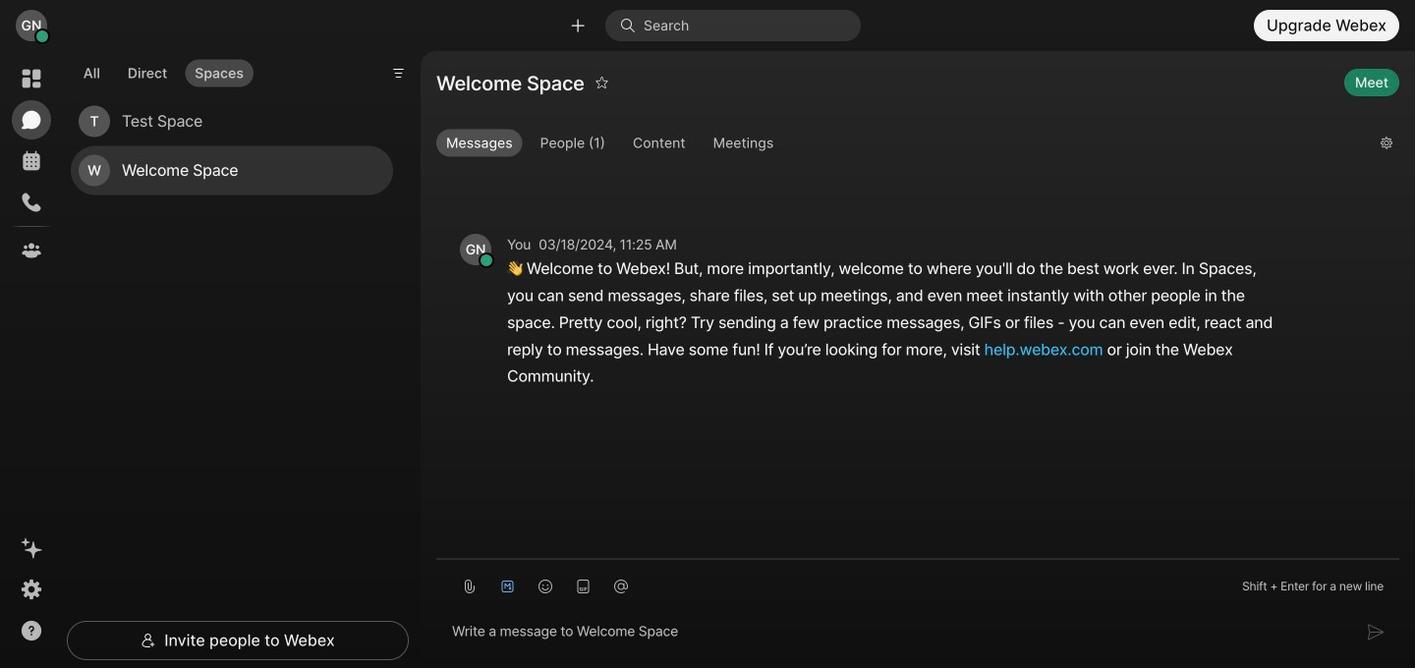 Task type: locate. For each thing, give the bounding box(es) containing it.
webex tab list
[[12, 59, 51, 270]]

group
[[436, 129, 1365, 161]]

tab list
[[69, 47, 258, 93]]

welcome space list item
[[71, 146, 393, 195]]

navigation
[[0, 51, 63, 668]]

test space list item
[[71, 97, 393, 146]]



Task type: vqa. For each thing, say whether or not it's contained in the screenshot.
KLOBRAD84@GMAIL.COM list item
no



Task type: describe. For each thing, give the bounding box(es) containing it.
message composer toolbar element
[[436, 560, 1400, 606]]



